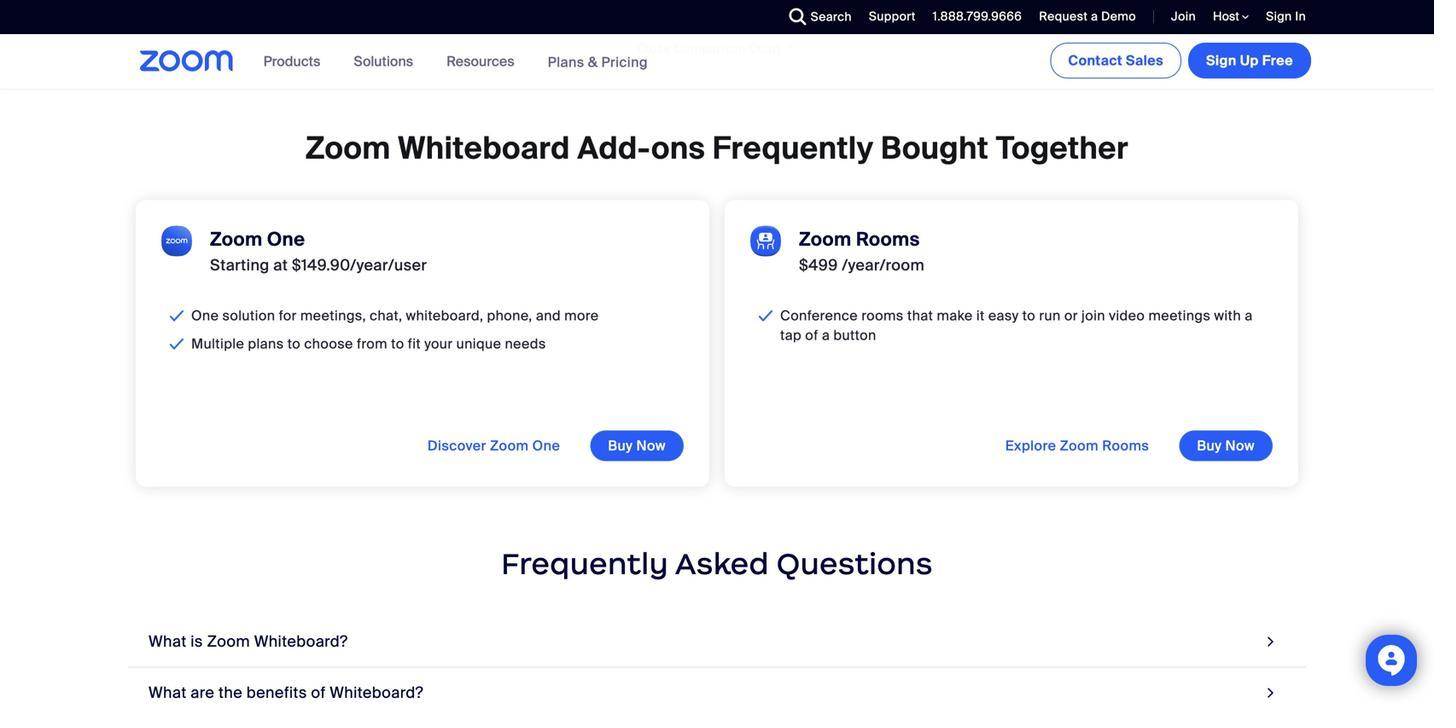 Task type: vqa. For each thing, say whether or not it's contained in the screenshot.
The 'Uml Class Diagram' "element"
no



Task type: locate. For each thing, give the bounding box(es) containing it.
from
[[357, 335, 388, 353]]

1 vertical spatial one
[[191, 307, 219, 325]]

one solution for meetings, chat, whiteboard, phone, and more
[[191, 307, 599, 325]]

join link left host
[[1159, 0, 1201, 34]]

whiteboard
[[398, 128, 570, 168]]

of inside conference rooms that make it easy to run or join video meetings with a tap of a button
[[805, 326, 819, 344]]

tab list
[[128, 617, 1306, 704]]

rooms
[[856, 227, 920, 252], [1103, 437, 1149, 455]]

0 horizontal spatial rooms
[[856, 227, 920, 252]]

sign left up
[[1206, 52, 1237, 70]]

request a demo link
[[1027, 0, 1141, 34], [1039, 9, 1136, 24]]

a right 'with' at the top right
[[1245, 307, 1253, 325]]

of right the benefits
[[311, 683, 326, 703]]

1 ok image from the top
[[166, 306, 188, 326]]

buy now link
[[590, 431, 684, 461], [1179, 431, 1273, 461]]

fit
[[408, 335, 421, 353]]

2 horizontal spatial a
[[1245, 307, 1253, 325]]

1 vertical spatial sign
[[1206, 52, 1237, 70]]

0 vertical spatial whiteboard?
[[254, 632, 348, 652]]

ok image
[[755, 306, 777, 326]]

1 horizontal spatial sign
[[1266, 9, 1292, 24]]

together
[[996, 128, 1129, 168]]

2 now from the left
[[1226, 437, 1255, 455]]

chat,
[[370, 307, 402, 325]]

zoom
[[306, 128, 391, 168], [210, 227, 263, 252], [799, 227, 852, 252], [490, 437, 529, 455], [1060, 437, 1099, 455], [207, 632, 250, 652]]

0 horizontal spatial a
[[822, 326, 830, 344]]

ok image left solution
[[166, 306, 188, 326]]

tab list containing what is zoom whiteboard?
[[128, 617, 1306, 704]]

buy now for one
[[608, 437, 666, 455]]

join link
[[1159, 0, 1201, 34], [1171, 9, 1196, 24]]

frequently
[[713, 128, 874, 168], [501, 545, 669, 583]]

now for rooms
[[1226, 437, 1255, 455]]

products button
[[264, 34, 328, 89]]

0 vertical spatial what
[[149, 632, 187, 652]]

2 buy from the left
[[1197, 437, 1222, 455]]

1 now from the left
[[637, 437, 666, 455]]

zoom logo image
[[140, 50, 234, 72]]

sign up free
[[1206, 52, 1294, 70]]

0 vertical spatial of
[[805, 326, 819, 344]]

discover zoom one link
[[411, 431, 577, 460]]

join
[[1082, 307, 1106, 325]]

0 vertical spatial a
[[1091, 9, 1098, 24]]

0 vertical spatial rooms
[[856, 227, 920, 252]]

2 vertical spatial one
[[533, 437, 560, 455]]

1 horizontal spatial buy
[[1197, 437, 1222, 455]]

0 horizontal spatial sign
[[1206, 52, 1237, 70]]

right image
[[1263, 630, 1279, 653], [1263, 682, 1279, 704]]

2 buy now link from the left
[[1179, 431, 1273, 461]]

buy for rooms
[[1197, 437, 1222, 455]]

products
[[264, 53, 321, 70]]

join
[[1171, 9, 1196, 24]]

discover
[[428, 437, 487, 455]]

1 horizontal spatial now
[[1226, 437, 1255, 455]]

search
[[811, 9, 852, 25]]

to right plans on the left
[[288, 335, 301, 353]]

sign in link
[[1254, 0, 1315, 34], [1266, 9, 1306, 24]]

/year/room
[[842, 256, 925, 275]]

0 vertical spatial right image
[[1263, 630, 1279, 653]]

1 vertical spatial rooms
[[1103, 437, 1149, 455]]

1 right image from the top
[[1263, 630, 1279, 653]]

0 horizontal spatial to
[[288, 335, 301, 353]]

support link
[[856, 0, 920, 34], [869, 9, 916, 24]]

whiteboard,
[[406, 307, 484, 325]]

1 horizontal spatial buy now link
[[1179, 431, 1273, 461]]

run
[[1039, 307, 1061, 325]]

needs
[[505, 335, 546, 353]]

1 horizontal spatial of
[[805, 326, 819, 344]]

1 vertical spatial ok image
[[166, 334, 188, 354]]

1 vertical spatial what
[[149, 683, 187, 703]]

ok image
[[166, 306, 188, 326], [166, 334, 188, 354]]

1 horizontal spatial buy now
[[1197, 437, 1255, 455]]

sign for sign up free
[[1206, 52, 1237, 70]]

1 vertical spatial of
[[311, 683, 326, 703]]

what are the benefits of whiteboard? button
[[128, 668, 1306, 704]]

now
[[637, 437, 666, 455], [1226, 437, 1255, 455]]

2 ok image from the top
[[166, 334, 188, 354]]

1 what from the top
[[149, 632, 187, 652]]

sign up free button
[[1189, 43, 1312, 79]]

a left the demo
[[1091, 9, 1098, 24]]

of
[[805, 326, 819, 344], [311, 683, 326, 703]]

0 horizontal spatial of
[[311, 683, 326, 703]]

for
[[279, 307, 297, 325]]

plans & pricing
[[548, 53, 648, 71]]

right image inside "what are the benefits of whiteboard?" dropdown button
[[1263, 682, 1279, 704]]

0 horizontal spatial frequently
[[501, 545, 669, 583]]

ons
[[651, 128, 705, 168]]

buy now
[[608, 437, 666, 455], [1197, 437, 1255, 455]]

a
[[1091, 9, 1098, 24], [1245, 307, 1253, 325], [822, 326, 830, 344]]

or
[[1065, 307, 1078, 325]]

zoom inside dropdown button
[[207, 632, 250, 652]]

chart
[[749, 41, 782, 57]]

discover zoom one
[[428, 437, 560, 455]]

phone,
[[487, 307, 532, 325]]

meetings
[[1149, 307, 1211, 325]]

1 cell from the left
[[717, 0, 1003, 18]]

banner
[[120, 34, 1315, 90]]

right image inside what is zoom whiteboard? dropdown button
[[1263, 630, 1279, 653]]

sign left in
[[1266, 9, 1292, 24]]

to left the fit
[[391, 335, 404, 353]]

0 horizontal spatial buy
[[608, 437, 633, 455]]

a down the conference
[[822, 326, 830, 344]]

are
[[191, 683, 215, 703]]

rooms inside zoom rooms $499 /year/room
[[856, 227, 920, 252]]

sign
[[1266, 9, 1292, 24], [1206, 52, 1237, 70]]

pricing
[[602, 53, 648, 71]]

1 horizontal spatial one
[[267, 227, 305, 252]]

1 vertical spatial whiteboard?
[[330, 683, 424, 703]]

1 vertical spatial a
[[1245, 307, 1253, 325]]

$149.90/year/user
[[292, 256, 427, 275]]

ok image for one solution for meetings, chat, whiteboard, phone, and more
[[166, 306, 188, 326]]

0 vertical spatial ok image
[[166, 306, 188, 326]]

search button
[[777, 0, 856, 34]]

1.888.799.9666 button
[[920, 0, 1027, 34], [933, 9, 1022, 24]]

zoom one starting at $149.90/year/user
[[210, 227, 427, 275]]

$499
[[799, 256, 838, 275]]

close
[[637, 41, 671, 57]]

what left the is at bottom
[[149, 632, 187, 652]]

0 vertical spatial frequently
[[713, 128, 874, 168]]

plans & pricing link
[[548, 53, 648, 71], [548, 53, 648, 71]]

sign inside button
[[1206, 52, 1237, 70]]

meetings navigation
[[1047, 34, 1315, 82]]

1 buy from the left
[[608, 437, 633, 455]]

plans
[[248, 335, 284, 353]]

1 horizontal spatial frequently
[[713, 128, 874, 168]]

support
[[869, 9, 916, 24]]

&
[[588, 53, 598, 71]]

0 horizontal spatial buy now
[[608, 437, 666, 455]]

1.888.799.9666
[[933, 9, 1022, 24]]

0 vertical spatial one
[[267, 227, 305, 252]]

host button
[[1213, 9, 1249, 25]]

1 buy now link from the left
[[590, 431, 684, 461]]

to inside conference rooms that make it easy to run or join video meetings with a tap of a button
[[1023, 307, 1036, 325]]

one
[[267, 227, 305, 252], [191, 307, 219, 325], [533, 437, 560, 455]]

0 horizontal spatial buy now link
[[590, 431, 684, 461]]

buy for one
[[608, 437, 633, 455]]

of inside dropdown button
[[311, 683, 326, 703]]

solutions
[[354, 53, 413, 70]]

to left the run
[[1023, 307, 1036, 325]]

join link up meetings navigation
[[1171, 9, 1196, 24]]

0 vertical spatial sign
[[1266, 9, 1292, 24]]

2 horizontal spatial to
[[1023, 307, 1036, 325]]

2 vertical spatial a
[[822, 326, 830, 344]]

cell
[[717, 0, 1003, 18], [1003, 0, 1289, 18]]

0 horizontal spatial now
[[637, 437, 666, 455]]

ok image left multiple
[[166, 334, 188, 354]]

starting
[[210, 256, 270, 275]]

1 buy now from the left
[[608, 437, 666, 455]]

to
[[1023, 307, 1036, 325], [288, 335, 301, 353], [391, 335, 404, 353]]

what is zoom whiteboard? button
[[128, 617, 1306, 668]]

whiteboard?
[[254, 632, 348, 652], [330, 683, 424, 703]]

2 right image from the top
[[1263, 682, 1279, 704]]

of right tap
[[805, 326, 819, 344]]

solution
[[222, 307, 275, 325]]

2 what from the top
[[149, 683, 187, 703]]

1 vertical spatial right image
[[1263, 682, 1279, 704]]

is
[[191, 632, 203, 652]]

2 buy now from the left
[[1197, 437, 1255, 455]]

what
[[149, 632, 187, 652], [149, 683, 187, 703]]

what left are
[[149, 683, 187, 703]]

sales
[[1126, 52, 1164, 70]]



Task type: describe. For each thing, give the bounding box(es) containing it.
buy now for rooms
[[1197, 437, 1255, 455]]

rooms
[[862, 307, 904, 325]]

contact sales
[[1069, 52, 1164, 70]]

benefits
[[247, 683, 307, 703]]

add-
[[578, 128, 651, 168]]

multiple
[[191, 335, 244, 353]]

resources
[[447, 53, 515, 70]]

zoom whiteboard add-ons frequently bought together
[[306, 128, 1129, 168]]

unique
[[456, 335, 501, 353]]

questions
[[777, 545, 933, 583]]

make
[[937, 307, 973, 325]]

contact
[[1069, 52, 1123, 70]]

one inside zoom one starting at $149.90/year/user
[[267, 227, 305, 252]]

multiple plans to choose from to fit your unique needs
[[191, 335, 546, 353]]

1 horizontal spatial to
[[391, 335, 404, 353]]

button
[[834, 326, 877, 344]]

tap
[[780, 326, 802, 344]]

sign in
[[1266, 9, 1306, 24]]

ok image for multiple plans to choose from to fit your unique needs
[[166, 334, 188, 354]]

up
[[1240, 52, 1259, 70]]

what are the benefits of whiteboard?
[[149, 683, 424, 703]]

your
[[425, 335, 453, 353]]

2 cell from the left
[[1003, 0, 1289, 18]]

at
[[273, 256, 288, 275]]

comparison
[[674, 41, 746, 57]]

the
[[219, 683, 243, 703]]

free
[[1263, 52, 1294, 70]]

request
[[1039, 9, 1088, 24]]

conference rooms that make it easy to run or join video meetings with a tap of a button
[[780, 307, 1253, 344]]

buy now link for zoom one
[[590, 431, 684, 461]]

explore zoom rooms link
[[989, 431, 1167, 460]]

host
[[1213, 9, 1242, 24]]

frequently asked questions
[[501, 545, 933, 583]]

now for one
[[637, 437, 666, 455]]

with
[[1215, 307, 1241, 325]]

that
[[907, 307, 933, 325]]

contact sales link
[[1051, 43, 1182, 79]]

zoom inside zoom one starting at $149.90/year/user
[[210, 227, 263, 252]]

explore
[[1006, 437, 1057, 455]]

2 horizontal spatial one
[[533, 437, 560, 455]]

what is zoom whiteboard?
[[149, 632, 348, 652]]

right image for what are the benefits of whiteboard?
[[1263, 682, 1279, 704]]

close comparison chart
[[637, 41, 785, 57]]

meetings,
[[300, 307, 366, 325]]

request a demo
[[1039, 9, 1136, 24]]

choose
[[304, 335, 353, 353]]

and
[[536, 307, 561, 325]]

video
[[1109, 307, 1145, 325]]

zoom inside zoom rooms $499 /year/room
[[799, 227, 852, 252]]

what for what is zoom whiteboard?
[[149, 632, 187, 652]]

solutions button
[[354, 34, 421, 89]]

explore zoom rooms
[[1006, 437, 1149, 455]]

product information navigation
[[251, 34, 661, 90]]

resources button
[[447, 34, 522, 89]]

more
[[565, 307, 599, 325]]

right image for what is zoom whiteboard?
[[1263, 630, 1279, 653]]

conference
[[780, 307, 858, 325]]

1 vertical spatial frequently
[[501, 545, 669, 583]]

plans
[[548, 53, 584, 71]]

easy
[[989, 307, 1019, 325]]

sign for sign in
[[1266, 9, 1292, 24]]

demo
[[1102, 9, 1136, 24]]

asked
[[675, 545, 769, 583]]

it
[[977, 307, 985, 325]]

what for what are the benefits of whiteboard?
[[149, 683, 187, 703]]

bought
[[881, 128, 989, 168]]

banner containing contact sales
[[120, 34, 1315, 90]]

1 horizontal spatial a
[[1091, 9, 1098, 24]]

zoom rooms $499 /year/room
[[799, 227, 925, 275]]

1 horizontal spatial rooms
[[1103, 437, 1149, 455]]

in
[[1295, 9, 1306, 24]]

0 horizontal spatial one
[[191, 307, 219, 325]]

buy now link for zoom rooms
[[1179, 431, 1273, 461]]



